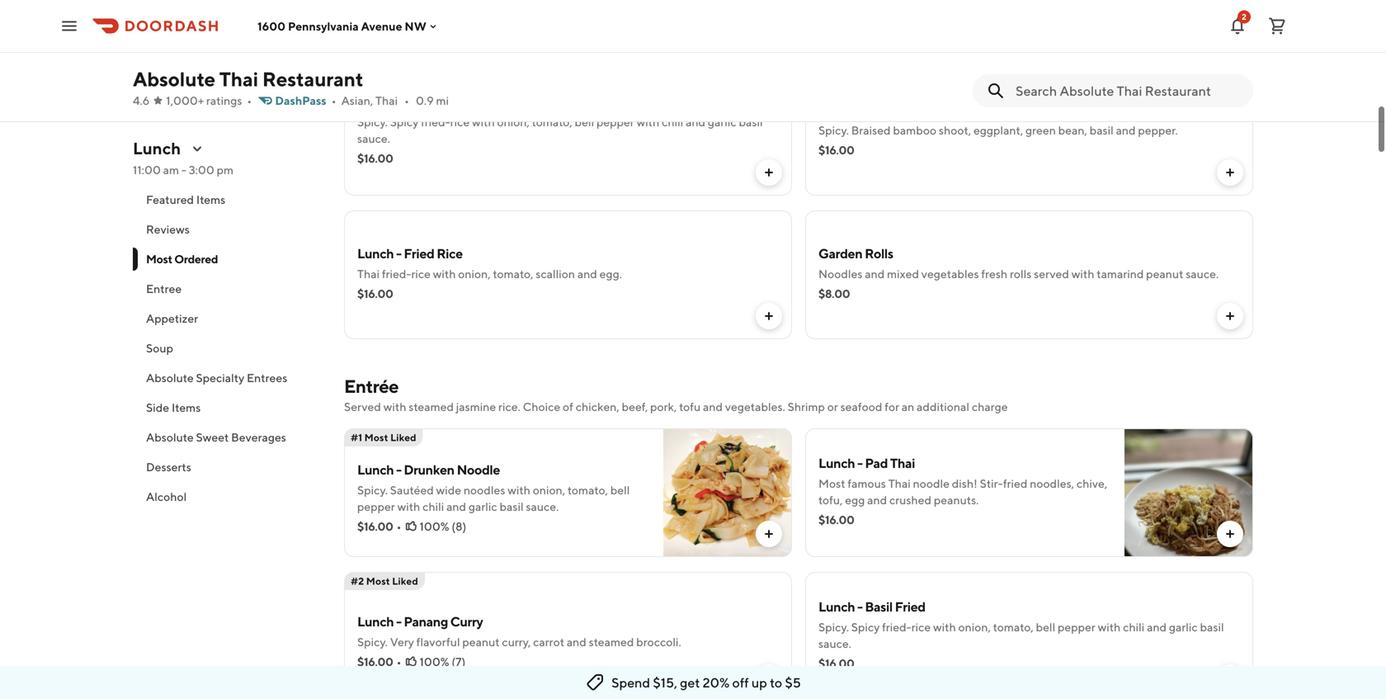 Task type: vqa. For each thing, say whether or not it's contained in the screenshot.
Know
no



Task type: describe. For each thing, give the bounding box(es) containing it.
spicy. inside spicy. braised bamboo shoot, eggplant, green bean, basil and pepper. $16.00
[[819, 123, 849, 137]]

crushed
[[890, 493, 932, 507]]

asian, thai • 0.9 mi
[[341, 94, 449, 107]]

curry,
[[502, 635, 531, 649]]

served
[[344, 400, 381, 414]]

up
[[752, 675, 768, 690]]

shrimp
[[788, 400, 825, 414]]

liked for drunken
[[390, 432, 417, 443]]

green
[[1026, 123, 1056, 137]]

lunch inside lunch - fried rice thai fried-rice with onion, tomato, scallion and egg. $16.00
[[357, 246, 394, 261]]

pm
[[217, 163, 234, 177]]

basil inside spicy. braised bamboo shoot, eggplant, green bean, basil and pepper. $16.00
[[1090, 123, 1114, 137]]

and inside garden rolls noodles and mixed vegetables fresh rolls served with tamarind peanut sauce. $8.00
[[865, 267, 885, 281]]

menus image
[[191, 142, 204, 155]]

lunch - panang curry spicy. very flavorful peanut curry, carrot and steamed broccoli.
[[357, 614, 682, 649]]

1,000+
[[166, 94, 204, 107]]

• left the 0.9
[[405, 94, 409, 107]]

(7)
[[452, 655, 466, 669]]

and inside the lunch - drunken noodle spicy. sautéed wide noodles with onion, tomato, bell pepper with chili and garlic basil sauce.
[[447, 500, 466, 513]]

2
[[1242, 12, 1247, 21]]

noodle
[[913, 477, 950, 490]]

with inside lunch - fried rice thai fried-rice with onion, tomato, scallion and egg. $16.00
[[433, 267, 456, 281]]

#2
[[351, 575, 364, 587]]

2 horizontal spatial rice
[[912, 620, 931, 634]]

1600 pennsylvania avenue nw
[[258, 19, 427, 33]]

tofu,
[[819, 493, 843, 507]]

entrée
[[344, 376, 399, 397]]

• down very
[[397, 655, 402, 669]]

2 horizontal spatial fried-
[[882, 620, 912, 634]]

egg
[[845, 493, 865, 507]]

3:00
[[189, 163, 214, 177]]

mango and sticky rice image
[[664, 0, 792, 52]]

soup button
[[133, 333, 324, 363]]

lunch - pad thai image
[[1125, 428, 1254, 557]]

for
[[885, 400, 900, 414]]

ordered
[[174, 252, 218, 266]]

tomato, inside lunch - fried rice thai fried-rice with onion, tomato, scallion and egg. $16.00
[[493, 267, 534, 281]]

absolute for absolute sweet beverages
[[146, 430, 194, 444]]

pepper.
[[1139, 123, 1178, 137]]

entrée served with steamed jasmine rice. choice of chicken, beef, pork, tofu and vegetables. shrimp or seafood for an additional charge
[[344, 376, 1008, 414]]

appetizer button
[[133, 304, 324, 333]]

vegetables
[[922, 267, 979, 281]]

garden
[[819, 246, 863, 261]]

1600 pennsylvania avenue nw button
[[258, 19, 440, 33]]

$15,
[[653, 675, 678, 690]]

absolute sweet beverages
[[146, 430, 286, 444]]

soup
[[146, 341, 173, 355]]

sauce. inside garden rolls noodles and mixed vegetables fresh rolls served with tamarind peanut sauce. $8.00
[[1186, 267, 1219, 281]]

absolute for absolute specialty entrees
[[146, 371, 194, 385]]

peanut inside garden rolls noodles and mixed vegetables fresh rolls served with tamarind peanut sauce. $8.00
[[1147, 267, 1184, 281]]

pennsylvania
[[288, 19, 359, 33]]

open menu image
[[59, 16, 79, 36]]

$16.00 • for lunch - drunken noodle
[[357, 520, 402, 533]]

spend
[[612, 675, 651, 690]]

0 vertical spatial basil
[[404, 94, 432, 109]]

1 horizontal spatial lunch - basil fried spicy. spicy fried-rice with onion, tomato, bell pepper with chili and garlic basil sauce. $16.00
[[819, 599, 1225, 670]]

choice
[[523, 400, 561, 414]]

lunch - drunken noodle spicy. sautéed wide noodles with onion, tomato, bell pepper with chili and garlic basil sauce.
[[357, 462, 630, 513]]

0 vertical spatial fried
[[434, 94, 465, 109]]

add item to cart image for lunch - basil fried
[[763, 166, 776, 179]]

broccoli.
[[637, 635, 682, 649]]

0.9
[[416, 94, 434, 107]]

chive,
[[1077, 477, 1108, 490]]

1 vertical spatial spicy
[[852, 620, 880, 634]]

1 vertical spatial basil
[[865, 599, 893, 615]]

with inside garden rolls noodles and mixed vegetables fresh rolls served with tamarind peanut sauce. $8.00
[[1072, 267, 1095, 281]]

2 vertical spatial chili
[[1124, 620, 1145, 634]]

0 vertical spatial lunch - basil fried spicy. spicy fried-rice with onion, tomato, bell pepper with chili and garlic basil sauce. $16.00
[[357, 94, 763, 165]]

- inside lunch - panang curry spicy. very flavorful peanut curry, carrot and steamed broccoli.
[[396, 614, 402, 629]]

scallion
[[536, 267, 575, 281]]

#2 most liked
[[351, 575, 418, 587]]

fried
[[1004, 477, 1028, 490]]

$16.00 inside spicy. braised bamboo shoot, eggplant, green bean, basil and pepper. $16.00
[[819, 143, 855, 157]]

20%
[[703, 675, 730, 690]]

restaurant
[[262, 67, 364, 91]]

beverages
[[231, 430, 286, 444]]

$5
[[785, 675, 801, 690]]

dish!
[[952, 477, 978, 490]]

desserts
[[146, 460, 191, 474]]

2 horizontal spatial pepper
[[1058, 620, 1096, 634]]

0 vertical spatial pepper
[[597, 115, 635, 129]]

avenue
[[361, 19, 402, 33]]

Item Search search field
[[1016, 82, 1241, 100]]

steamed inside entrée served with steamed jasmine rice. choice of chicken, beef, pork, tofu and vegetables. shrimp or seafood for an additional charge
[[409, 400, 454, 414]]

2 vertical spatial fried
[[895, 599, 926, 615]]

entrees
[[247, 371, 287, 385]]

noodle
[[457, 462, 500, 478]]

tomato, inside the lunch - drunken noodle spicy. sautéed wide noodles with onion, tomato, bell pepper with chili and garlic basil sauce.
[[568, 483, 608, 497]]

#1
[[351, 432, 362, 443]]

most up entree
[[146, 252, 172, 266]]

curry
[[451, 614, 483, 629]]

1,000+ ratings •
[[166, 94, 252, 107]]

wide
[[436, 483, 462, 497]]

peanut inside lunch - panang curry spicy. very flavorful peanut curry, carrot and steamed broccoli.
[[463, 635, 500, 649]]

ratings
[[206, 94, 242, 107]]

rice
[[437, 246, 463, 261]]

• left asian, at top left
[[332, 94, 336, 107]]

spicy. inside lunch - panang curry spicy. very flavorful peanut curry, carrot and steamed broccoli.
[[357, 635, 388, 649]]

featured items button
[[133, 185, 324, 215]]

2 horizontal spatial garlic
[[1170, 620, 1198, 634]]

lunch - drunken noodle image
[[664, 428, 792, 557]]

chili inside the lunch - drunken noodle spicy. sautéed wide noodles with onion, tomato, bell pepper with chili and garlic basil sauce.
[[423, 500, 444, 513]]

$16.00 inside lunch - pad thai most famous thai noodle dish! stir-fried noodles, chive, tofu, egg and crushed peanuts. $16.00
[[819, 513, 855, 527]]

and inside lunch - panang curry spicy. very flavorful peanut curry, carrot and steamed broccoli.
[[567, 635, 587, 649]]

alcohol
[[146, 490, 187, 504]]

most ordered
[[146, 252, 218, 266]]

side
[[146, 401, 169, 414]]

sweet
[[196, 430, 229, 444]]

shoot,
[[939, 123, 972, 137]]

- inside the lunch - drunken noodle spicy. sautéed wide noodles with onion, tomato, bell pepper with chili and garlic basil sauce.
[[396, 462, 402, 478]]

seafood
[[841, 400, 883, 414]]

dashpass
[[275, 94, 327, 107]]

noodles
[[819, 267, 863, 281]]

noodles
[[464, 483, 506, 497]]

with inside entrée served with steamed jasmine rice. choice of chicken, beef, pork, tofu and vegetables. shrimp or seafood for an additional charge
[[384, 400, 406, 414]]

0 items, open order cart image
[[1268, 16, 1288, 36]]

nw
[[405, 19, 427, 33]]

absolute specialty entrees button
[[133, 363, 324, 393]]

side items
[[146, 401, 201, 414]]

4.6
[[133, 94, 150, 107]]



Task type: locate. For each thing, give the bounding box(es) containing it.
1 horizontal spatial pepper
[[597, 115, 635, 129]]

most
[[146, 252, 172, 266], [365, 432, 388, 443], [819, 477, 846, 490], [366, 575, 390, 587]]

1 vertical spatial $16.00 •
[[357, 655, 402, 669]]

absolute specialty entrees
[[146, 371, 287, 385]]

items for side items
[[172, 401, 201, 414]]

1 horizontal spatial bell
[[611, 483, 630, 497]]

liked up drunken at the left bottom
[[390, 432, 417, 443]]

add item to cart image for lunch - fried rice
[[763, 310, 776, 323]]

and
[[686, 115, 706, 129], [1116, 123, 1136, 137], [578, 267, 597, 281], [865, 267, 885, 281], [703, 400, 723, 414], [868, 493, 887, 507], [447, 500, 466, 513], [1147, 620, 1167, 634], [567, 635, 587, 649]]

$16.00 • for lunch - panang curry
[[357, 655, 402, 669]]

1 vertical spatial liked
[[392, 575, 418, 587]]

basil
[[404, 94, 432, 109], [865, 599, 893, 615]]

and inside lunch - pad thai most famous thai noodle dish! stir-fried noodles, chive, tofu, egg and crushed peanuts. $16.00
[[868, 493, 887, 507]]

steamed inside lunch - panang curry spicy. very flavorful peanut curry, carrot and steamed broccoli.
[[589, 635, 634, 649]]

desserts button
[[133, 452, 324, 482]]

100% for panang
[[420, 655, 449, 669]]

100% (7)
[[420, 655, 466, 669]]

steamed left jasmine
[[409, 400, 454, 414]]

0 vertical spatial bell
[[575, 115, 594, 129]]

charge
[[972, 400, 1008, 414]]

2 vertical spatial fried-
[[882, 620, 912, 634]]

pepper inside the lunch - drunken noodle spicy. sautéed wide noodles with onion, tomato, bell pepper with chili and garlic basil sauce.
[[357, 500, 395, 513]]

11:00 am - 3:00 pm
[[133, 163, 234, 177]]

add item to cart image for garden rolls
[[1224, 310, 1237, 323]]

lunch inside lunch - pad thai most famous thai noodle dish! stir-fried noodles, chive, tofu, egg and crushed peanuts. $16.00
[[819, 455, 855, 471]]

jasmine
[[456, 400, 496, 414]]

0 vertical spatial garlic
[[708, 115, 737, 129]]

100% down the flavorful
[[420, 655, 449, 669]]

0 horizontal spatial chili
[[423, 500, 444, 513]]

onion, inside lunch - fried rice thai fried-rice with onion, tomato, scallion and egg. $16.00
[[458, 267, 491, 281]]

1 vertical spatial lunch - basil fried spicy. spicy fried-rice with onion, tomato, bell pepper with chili and garlic basil sauce. $16.00
[[819, 599, 1225, 670]]

lunch - fried rice thai fried-rice with onion, tomato, scallion and egg. $16.00
[[357, 246, 622, 300]]

tamarind
[[1097, 267, 1144, 281]]

0 horizontal spatial rice
[[411, 267, 431, 281]]

to
[[770, 675, 783, 690]]

dashpass •
[[275, 94, 336, 107]]

0 horizontal spatial peanut
[[463, 635, 500, 649]]

0 horizontal spatial lunch - basil fried spicy. spicy fried-rice with onion, tomato, bell pepper with chili and garlic basil sauce. $16.00
[[357, 94, 763, 165]]

11:00
[[133, 163, 161, 177]]

0 vertical spatial steamed
[[409, 400, 454, 414]]

$8.00
[[357, 8, 389, 21], [819, 287, 850, 300]]

noodles,
[[1030, 477, 1075, 490]]

1 vertical spatial absolute
[[146, 371, 194, 385]]

100% left (8) on the bottom
[[420, 520, 449, 533]]

- inside lunch - fried rice thai fried-rice with onion, tomato, scallion and egg. $16.00
[[396, 246, 402, 261]]

add item to cart image for lunch - drunken noodle
[[763, 527, 776, 541]]

2 vertical spatial bell
[[1036, 620, 1056, 634]]

$8.00 left nw
[[357, 8, 389, 21]]

2 vertical spatial garlic
[[1170, 620, 1198, 634]]

absolute up the 1,000+
[[133, 67, 215, 91]]

very
[[390, 635, 414, 649]]

0 horizontal spatial bell
[[575, 115, 594, 129]]

liked up panang
[[392, 575, 418, 587]]

-
[[396, 94, 402, 109], [181, 163, 186, 177], [396, 246, 402, 261], [858, 455, 863, 471], [396, 462, 402, 478], [858, 599, 863, 615], [396, 614, 402, 629]]

1 vertical spatial chili
[[423, 500, 444, 513]]

vegetables.
[[725, 400, 786, 414]]

2 vertical spatial pepper
[[1058, 620, 1096, 634]]

items inside featured items button
[[196, 193, 226, 206]]

onion, inside the lunch - drunken noodle spicy. sautéed wide noodles with onion, tomato, bell pepper with chili and garlic basil sauce.
[[533, 483, 565, 497]]

mixed
[[887, 267, 920, 281]]

fresh
[[982, 267, 1008, 281]]

lunch inside lunch - panang curry spicy. very flavorful peanut curry, carrot and steamed broccoli.
[[357, 614, 394, 629]]

$8.00 down noodles
[[819, 287, 850, 300]]

of
[[563, 400, 574, 414]]

1 vertical spatial fried
[[404, 246, 435, 261]]

0 vertical spatial 100%
[[420, 520, 449, 533]]

spicy. inside the lunch - drunken noodle spicy. sautéed wide noodles with onion, tomato, bell pepper with chili and garlic basil sauce.
[[357, 483, 388, 497]]

entree
[[146, 282, 182, 296]]

and inside lunch - fried rice thai fried-rice with onion, tomato, scallion and egg. $16.00
[[578, 267, 597, 281]]

spicy. braised bamboo shoot, eggplant, green bean, basil and pepper. $16.00
[[819, 123, 1178, 157]]

2 horizontal spatial chili
[[1124, 620, 1145, 634]]

peanuts.
[[934, 493, 979, 507]]

fried- inside lunch - fried rice thai fried-rice with onion, tomato, scallion and egg. $16.00
[[382, 267, 411, 281]]

2 100% from the top
[[420, 655, 449, 669]]

lunch - basil fried spicy. spicy fried-rice with onion, tomato, bell pepper with chili and garlic basil sauce. $16.00
[[357, 94, 763, 165], [819, 599, 1225, 670]]

basil
[[739, 115, 763, 129], [1090, 123, 1114, 137], [500, 500, 524, 513], [1201, 620, 1225, 634]]

add item to cart image
[[1224, 166, 1237, 179], [763, 527, 776, 541], [1224, 527, 1237, 541]]

1600
[[258, 19, 286, 33]]

0 vertical spatial items
[[196, 193, 226, 206]]

notification bell image
[[1228, 16, 1248, 36]]

and inside entrée served with steamed jasmine rice. choice of chicken, beef, pork, tofu and vegetables. shrimp or seafood for an additional charge
[[703, 400, 723, 414]]

0 horizontal spatial fried-
[[382, 267, 411, 281]]

served
[[1034, 267, 1070, 281]]

get
[[680, 675, 700, 690]]

tomato,
[[532, 115, 573, 129], [493, 267, 534, 281], [568, 483, 608, 497], [994, 620, 1034, 634]]

$16.00 • down very
[[357, 655, 402, 669]]

beef,
[[622, 400, 648, 414]]

items right side
[[172, 401, 201, 414]]

items down 3:00
[[196, 193, 226, 206]]

most inside lunch - pad thai most famous thai noodle dish! stir-fried noodles, chive, tofu, egg and crushed peanuts. $16.00
[[819, 477, 846, 490]]

absolute thai restaurant
[[133, 67, 364, 91]]

steamed up 'spend'
[[589, 635, 634, 649]]

pepper
[[597, 115, 635, 129], [357, 500, 395, 513], [1058, 620, 1096, 634]]

stir-
[[980, 477, 1004, 490]]

off
[[733, 675, 749, 690]]

peanut down curry
[[463, 635, 500, 649]]

fried inside lunch - fried rice thai fried-rice with onion, tomato, scallion and egg. $16.00
[[404, 246, 435, 261]]

1 100% from the top
[[420, 520, 449, 533]]

0 vertical spatial chili
[[662, 115, 684, 129]]

1 vertical spatial steamed
[[589, 635, 634, 649]]

tofu
[[679, 400, 701, 414]]

items for featured items
[[196, 193, 226, 206]]

1 horizontal spatial $8.00
[[819, 287, 850, 300]]

1 horizontal spatial garlic
[[708, 115, 737, 129]]

$8.00 inside garden rolls noodles and mixed vegetables fresh rolls served with tamarind peanut sauce. $8.00
[[819, 287, 850, 300]]

1 vertical spatial bell
[[611, 483, 630, 497]]

0 vertical spatial spicy
[[390, 115, 419, 129]]

1 vertical spatial $8.00
[[819, 287, 850, 300]]

asian,
[[341, 94, 373, 107]]

1 vertical spatial garlic
[[469, 500, 497, 513]]

1 vertical spatial pepper
[[357, 500, 395, 513]]

0 horizontal spatial $8.00
[[357, 8, 389, 21]]

• down sautéed
[[397, 520, 402, 533]]

• down absolute thai restaurant
[[247, 94, 252, 107]]

absolute sweet beverages button
[[133, 423, 324, 452]]

thai
[[219, 67, 258, 91], [376, 94, 398, 107], [357, 267, 380, 281], [891, 455, 915, 471], [889, 477, 911, 490]]

1 vertical spatial fried-
[[382, 267, 411, 281]]

garden rolls noodles and mixed vegetables fresh rolls served with tamarind peanut sauce. $8.00
[[819, 246, 1219, 300]]

2 $16.00 • from the top
[[357, 655, 402, 669]]

absolute up desserts
[[146, 430, 194, 444]]

add item to cart image
[[1224, 22, 1237, 35], [763, 166, 776, 179], [763, 310, 776, 323], [1224, 310, 1237, 323], [763, 671, 776, 684]]

0 vertical spatial $8.00
[[357, 8, 389, 21]]

1 horizontal spatial fried-
[[421, 115, 450, 129]]

1 vertical spatial rice
[[411, 267, 431, 281]]

- inside lunch - pad thai most famous thai noodle dish! stir-fried noodles, chive, tofu, egg and crushed peanuts. $16.00
[[858, 455, 863, 471]]

0 horizontal spatial garlic
[[469, 500, 497, 513]]

1 vertical spatial items
[[172, 401, 201, 414]]

0 vertical spatial rice
[[450, 115, 470, 129]]

0 vertical spatial peanut
[[1147, 267, 1184, 281]]

absolute for absolute thai restaurant
[[133, 67, 215, 91]]

1 horizontal spatial steamed
[[589, 635, 634, 649]]

chicken,
[[576, 400, 620, 414]]

spend $15, get 20% off up to $5
[[612, 675, 801, 690]]

0 vertical spatial $16.00 •
[[357, 520, 402, 533]]

most up tofu,
[[819, 477, 846, 490]]

rolls
[[865, 246, 894, 261]]

and inside spicy. braised bamboo shoot, eggplant, green bean, basil and pepper. $16.00
[[1116, 123, 1136, 137]]

1 horizontal spatial peanut
[[1147, 267, 1184, 281]]

most right #2 at the left bottom
[[366, 575, 390, 587]]

(8)
[[452, 520, 467, 533]]

1 vertical spatial peanut
[[463, 635, 500, 649]]

thai inside lunch - fried rice thai fried-rice with onion, tomato, scallion and egg. $16.00
[[357, 267, 380, 281]]

1 horizontal spatial chili
[[662, 115, 684, 129]]

appetizer
[[146, 312, 198, 325]]

0 horizontal spatial steamed
[[409, 400, 454, 414]]

peanut right tamarind
[[1147, 267, 1184, 281]]

additional
[[917, 400, 970, 414]]

side items button
[[133, 393, 324, 423]]

0 horizontal spatial pepper
[[357, 500, 395, 513]]

lunch inside the lunch - drunken noodle spicy. sautéed wide noodles with onion, tomato, bell pepper with chili and garlic basil sauce.
[[357, 462, 394, 478]]

drunken
[[404, 462, 455, 478]]

rice.
[[499, 400, 521, 414]]

pad
[[865, 455, 888, 471]]

rolls
[[1010, 267, 1032, 281]]

fried
[[434, 94, 465, 109], [404, 246, 435, 261], [895, 599, 926, 615]]

100%
[[420, 520, 449, 533], [420, 655, 449, 669]]

rice inside lunch - fried rice thai fried-rice with onion, tomato, scallion and egg. $16.00
[[411, 267, 431, 281]]

1 $16.00 • from the top
[[357, 520, 402, 533]]

#1 most liked
[[351, 432, 417, 443]]

egg.
[[600, 267, 622, 281]]

with
[[472, 115, 495, 129], [637, 115, 660, 129], [433, 267, 456, 281], [1072, 267, 1095, 281], [384, 400, 406, 414], [508, 483, 531, 497], [398, 500, 420, 513], [934, 620, 956, 634], [1098, 620, 1121, 634]]

$16.00 • down sautéed
[[357, 520, 402, 533]]

famous
[[848, 477, 886, 490]]

bell inside the lunch - drunken noodle spicy. sautéed wide noodles with onion, tomato, bell pepper with chili and garlic basil sauce.
[[611, 483, 630, 497]]

liked for panang
[[392, 575, 418, 587]]

fried-
[[421, 115, 450, 129], [382, 267, 411, 281], [882, 620, 912, 634]]

1 horizontal spatial spicy
[[852, 620, 880, 634]]

bamboo
[[893, 123, 937, 137]]

panang
[[404, 614, 448, 629]]

absolute up side items
[[146, 371, 194, 385]]

peanut
[[1147, 267, 1184, 281], [463, 635, 500, 649]]

items inside side items button
[[172, 401, 201, 414]]

100% for drunken
[[420, 520, 449, 533]]

1 horizontal spatial basil
[[865, 599, 893, 615]]

0 vertical spatial fried-
[[421, 115, 450, 129]]

sauce. inside the lunch - drunken noodle spicy. sautéed wide noodles with onion, tomato, bell pepper with chili and garlic basil sauce.
[[526, 500, 559, 513]]

steamed
[[409, 400, 454, 414], [589, 635, 634, 649]]

0 horizontal spatial spicy
[[390, 115, 419, 129]]

reviews
[[146, 222, 190, 236]]

$16.00 inside lunch - fried rice thai fried-rice with onion, tomato, scallion and egg. $16.00
[[357, 287, 393, 300]]

1 vertical spatial 100%
[[420, 655, 449, 669]]

garlic inside the lunch - drunken noodle spicy. sautéed wide noodles with onion, tomato, bell pepper with chili and garlic basil sauce.
[[469, 500, 497, 513]]

most right #1 at left bottom
[[365, 432, 388, 443]]

carrot
[[533, 635, 565, 649]]

add item to cart image for most famous thai noodle dish! stir-fried noodles, chive, tofu, egg and crushed peanuts.
[[1224, 527, 1237, 541]]

entree button
[[133, 274, 324, 304]]

2 vertical spatial rice
[[912, 620, 931, 634]]

lunch - pad thai most famous thai noodle dish! stir-fried noodles, chive, tofu, egg and crushed peanuts. $16.00
[[819, 455, 1108, 527]]

0 vertical spatial liked
[[390, 432, 417, 443]]

0 horizontal spatial basil
[[404, 94, 432, 109]]

0 vertical spatial absolute
[[133, 67, 215, 91]]

spicy.
[[357, 115, 388, 129], [819, 123, 849, 137], [357, 483, 388, 497], [819, 620, 849, 634], [357, 635, 388, 649]]

1 horizontal spatial rice
[[450, 115, 470, 129]]

basil inside the lunch - drunken noodle spicy. sautéed wide noodles with onion, tomato, bell pepper with chili and garlic basil sauce.
[[500, 500, 524, 513]]

chili
[[662, 115, 684, 129], [423, 500, 444, 513], [1124, 620, 1145, 634]]

absolute
[[133, 67, 215, 91], [146, 371, 194, 385], [146, 430, 194, 444]]

2 horizontal spatial bell
[[1036, 620, 1056, 634]]

flavorful
[[417, 635, 460, 649]]

2 vertical spatial absolute
[[146, 430, 194, 444]]



